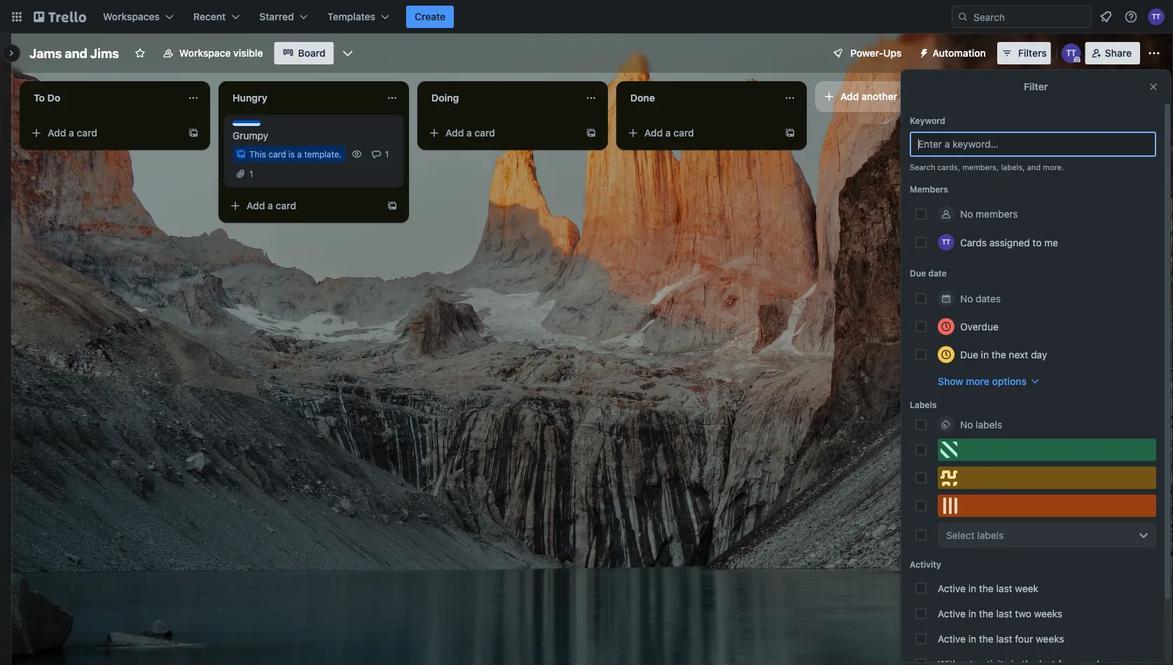 Task type: locate. For each thing, give the bounding box(es) containing it.
create from template… image for hungry
[[387, 200, 398, 212]]

the up active in the last two weeks at the bottom of page
[[979, 583, 994, 594]]

keyword
[[910, 116, 946, 125]]

the
[[992, 349, 1006, 360], [979, 583, 994, 594], [979, 608, 994, 619], [979, 633, 994, 645]]

do
[[47, 92, 60, 104]]

card down done text box
[[673, 127, 694, 139]]

3 active from the top
[[938, 633, 966, 645]]

add a card for doing
[[445, 127, 495, 139]]

1 vertical spatial no
[[960, 293, 973, 304]]

terry turtle (terryturtle) image
[[1148, 8, 1165, 25], [1062, 43, 1081, 63], [938, 234, 955, 251]]

a down to do text field on the left of the page
[[69, 127, 74, 139]]

due up more
[[960, 349, 978, 360]]

labels down show more options button
[[976, 419, 1002, 430]]

1 vertical spatial and
[[1027, 163, 1041, 172]]

the down active in the last week
[[979, 608, 994, 619]]

active down activity
[[938, 583, 966, 594]]

0 vertical spatial due
[[910, 269, 926, 278]]

automation
[[933, 47, 986, 59]]

add a card button
[[25, 122, 182, 144], [423, 122, 580, 144], [622, 122, 779, 144], [224, 195, 381, 217]]

1 horizontal spatial due
[[960, 349, 978, 360]]

no
[[960, 208, 973, 220], [960, 293, 973, 304], [960, 419, 973, 430]]

add a card down done at the right top of page
[[644, 127, 694, 139]]

share
[[1105, 47, 1132, 59]]

in for active in the last week
[[968, 583, 976, 594]]

add a card button down done text box
[[622, 122, 779, 144]]

0 horizontal spatial due
[[910, 269, 926, 278]]

card down to do text field on the left of the page
[[77, 127, 97, 139]]

add a card button down to do text field on the left of the page
[[25, 122, 182, 144]]

the for two
[[979, 608, 994, 619]]

terry turtle (terryturtle) image right 'open information menu' image
[[1148, 8, 1165, 25]]

3 no from the top
[[960, 419, 973, 430]]

filters
[[1018, 47, 1047, 59]]

last for week
[[996, 583, 1012, 594]]

members
[[976, 208, 1018, 220]]

last for two
[[996, 608, 1012, 619]]

card for doing
[[475, 127, 495, 139]]

2 no from the top
[[960, 293, 973, 304]]

four
[[1015, 633, 1033, 645]]

add a card button down "this card is a template."
[[224, 195, 381, 217]]

1 create from template… image from the left
[[586, 127, 597, 139]]

last
[[996, 583, 1012, 594], [996, 608, 1012, 619], [996, 633, 1012, 645]]

grumpy link
[[233, 129, 395, 143]]

2 horizontal spatial terry turtle (terryturtle) image
[[1148, 8, 1165, 25]]

1 vertical spatial weeks
[[1036, 633, 1064, 645]]

1 down this
[[249, 169, 253, 179]]

more
[[966, 375, 990, 387]]

card
[[77, 127, 97, 139], [475, 127, 495, 139], [673, 127, 694, 139], [268, 149, 286, 159], [276, 200, 296, 212]]

a down doing text field
[[467, 127, 472, 139]]

and
[[65, 46, 87, 61], [1027, 163, 1041, 172]]

the left next
[[992, 349, 1006, 360]]

visible
[[233, 47, 263, 59]]

2 vertical spatial no
[[960, 419, 973, 430]]

active
[[938, 583, 966, 594], [938, 608, 966, 619], [938, 633, 966, 645]]

overdue
[[960, 321, 999, 332]]

terry turtle (terryturtle) image left cards
[[938, 234, 955, 251]]

in down active in the last week
[[968, 608, 976, 619]]

add for hungry
[[247, 200, 265, 212]]

0 horizontal spatial and
[[65, 46, 87, 61]]

active down active in the last week
[[938, 608, 966, 619]]

and left more.
[[1027, 163, 1041, 172]]

0 horizontal spatial terry turtle (terryturtle) image
[[938, 234, 955, 251]]

add for done
[[644, 127, 663, 139]]

filters button
[[997, 42, 1051, 64]]

date
[[928, 269, 947, 278]]

workspaces
[[103, 11, 160, 22]]

a for hungry
[[268, 200, 273, 212]]

active for active in the last four weeks
[[938, 633, 966, 645]]

weeks right two
[[1034, 608, 1062, 619]]

a down done text box
[[665, 127, 671, 139]]

starred
[[259, 11, 294, 22]]

last left the four
[[996, 633, 1012, 645]]

add for to do
[[48, 127, 66, 139]]

labels for no labels
[[976, 419, 1002, 430]]

no down more
[[960, 419, 973, 430]]

add a card down do
[[48, 127, 97, 139]]

add a card for hungry
[[247, 200, 296, 212]]

card down doing text field
[[475, 127, 495, 139]]

add down do
[[48, 127, 66, 139]]

workspace visible
[[179, 47, 263, 59]]

0 vertical spatial labels
[[976, 419, 1002, 430]]

1 horizontal spatial create from template… image
[[387, 200, 398, 212]]

0 vertical spatial weeks
[[1034, 608, 1062, 619]]

add a card down this
[[247, 200, 296, 212]]

add
[[840, 91, 859, 102], [48, 127, 66, 139], [445, 127, 464, 139], [644, 127, 663, 139], [247, 200, 265, 212]]

labels
[[910, 400, 937, 410]]

1 vertical spatial create from template… image
[[387, 200, 398, 212]]

labels
[[976, 419, 1002, 430], [977, 529, 1004, 541]]

due
[[910, 269, 926, 278], [960, 349, 978, 360]]

close popover image
[[1148, 81, 1159, 92]]

due in the next day
[[960, 349, 1047, 360]]

2 create from template… image from the left
[[784, 127, 796, 139]]

labels right "select"
[[977, 529, 1004, 541]]

this card is a template.
[[249, 149, 342, 159]]

0 horizontal spatial create from template… image
[[586, 127, 597, 139]]

create from template… image
[[586, 127, 597, 139], [784, 127, 796, 139]]

recent
[[193, 11, 226, 22]]

switch to… image
[[10, 10, 24, 24]]

power-
[[850, 47, 883, 59]]

recent button
[[185, 6, 248, 28]]

last left two
[[996, 608, 1012, 619]]

add down doing
[[445, 127, 464, 139]]

search
[[910, 163, 935, 172]]

active for active in the last two weeks
[[938, 608, 966, 619]]

jims
[[90, 46, 119, 61]]

due left date
[[910, 269, 926, 278]]

last left week
[[996, 583, 1012, 594]]

1 active from the top
[[938, 583, 966, 594]]

1 vertical spatial terry turtle (terryturtle) image
[[1062, 43, 1081, 63]]

1 horizontal spatial and
[[1027, 163, 1041, 172]]

add a card down doing
[[445, 127, 495, 139]]

Hungry text field
[[224, 87, 378, 109]]

0 horizontal spatial create from template… image
[[188, 127, 199, 139]]

1 horizontal spatial create from template… image
[[784, 127, 796, 139]]

in for active in the last four weeks
[[968, 633, 976, 645]]

jams and jims
[[29, 46, 119, 61]]

back to home image
[[34, 6, 86, 28]]

add down done at the right top of page
[[644, 127, 663, 139]]

0 vertical spatial no
[[960, 208, 973, 220]]

0 horizontal spatial 1
[[249, 169, 253, 179]]

is
[[288, 149, 295, 159]]

in up show more options
[[981, 349, 989, 360]]

members,
[[962, 163, 999, 172]]

2 active from the top
[[938, 608, 966, 619]]

To Do text field
[[25, 87, 179, 109]]

1 horizontal spatial 1
[[385, 149, 389, 159]]

no up cards
[[960, 208, 973, 220]]

1 right template.
[[385, 149, 389, 159]]

create from template… image
[[188, 127, 199, 139], [387, 200, 398, 212]]

1 vertical spatial 1
[[249, 169, 253, 179]]

2 vertical spatial last
[[996, 633, 1012, 645]]

automation button
[[913, 42, 994, 64]]

star or unstar board image
[[134, 48, 146, 59]]

doing
[[431, 92, 459, 104]]

done
[[630, 92, 655, 104]]

jams
[[29, 46, 62, 61]]

to do
[[34, 92, 60, 104]]

Enter a keyword… text field
[[910, 132, 1156, 157]]

in up active in the last two weeks at the bottom of page
[[968, 583, 976, 594]]

2 last from the top
[[996, 608, 1012, 619]]

starred button
[[251, 6, 316, 28]]

1 vertical spatial last
[[996, 608, 1012, 619]]

active in the last four weeks
[[938, 633, 1064, 645]]

a
[[69, 127, 74, 139], [467, 127, 472, 139], [665, 127, 671, 139], [297, 149, 302, 159], [268, 200, 273, 212]]

0 vertical spatial terry turtle (terryturtle) image
[[1148, 8, 1165, 25]]

active down active in the last two weeks at the bottom of page
[[938, 633, 966, 645]]

members
[[910, 184, 948, 194]]

no for no labels
[[960, 419, 973, 430]]

and left the jims
[[65, 46, 87, 61]]

3 last from the top
[[996, 633, 1012, 645]]

1 no from the top
[[960, 208, 973, 220]]

activity
[[910, 560, 941, 570]]

2 vertical spatial terry turtle (terryturtle) image
[[938, 234, 955, 251]]

1
[[385, 149, 389, 159], [249, 169, 253, 179]]

0 vertical spatial create from template… image
[[188, 127, 199, 139]]

in
[[981, 349, 989, 360], [968, 583, 976, 594], [968, 608, 976, 619], [968, 633, 976, 645]]

show
[[938, 375, 963, 387]]

board link
[[274, 42, 334, 64]]

add down this
[[247, 200, 265, 212]]

1 last from the top
[[996, 583, 1012, 594]]

1 vertical spatial labels
[[977, 529, 1004, 541]]

list
[[900, 91, 914, 102]]

1 vertical spatial due
[[960, 349, 978, 360]]

a for doing
[[467, 127, 472, 139]]

add a card
[[48, 127, 97, 139], [445, 127, 495, 139], [644, 127, 694, 139], [247, 200, 296, 212]]

create button
[[406, 6, 454, 28]]

in down active in the last two weeks at the bottom of page
[[968, 633, 976, 645]]

no left dates
[[960, 293, 973, 304]]

1 vertical spatial active
[[938, 608, 966, 619]]

templates button
[[319, 6, 398, 28]]

0 vertical spatial and
[[65, 46, 87, 61]]

this member is an admin of this board. image
[[1074, 57, 1080, 63]]

a down "this card is a template."
[[268, 200, 273, 212]]

0 vertical spatial last
[[996, 583, 1012, 594]]

2 vertical spatial active
[[938, 633, 966, 645]]

the for day
[[992, 349, 1006, 360]]

workspace visible button
[[154, 42, 271, 64]]

card down is
[[276, 200, 296, 212]]

last for four
[[996, 633, 1012, 645]]

add left another
[[840, 91, 859, 102]]

color: yellow, title: none element
[[938, 467, 1156, 489]]

terry turtle (terryturtle) image right 'filters'
[[1062, 43, 1081, 63]]

add a card for to do
[[48, 127, 97, 139]]

template.
[[304, 149, 342, 159]]

weeks right the four
[[1036, 633, 1064, 645]]

cards,
[[937, 163, 960, 172]]

weeks
[[1034, 608, 1062, 619], [1036, 633, 1064, 645]]

0 vertical spatial active
[[938, 583, 966, 594]]

the down active in the last two weeks at the bottom of page
[[979, 633, 994, 645]]

add a card button down doing text field
[[423, 122, 580, 144]]

due for due date
[[910, 269, 926, 278]]



Task type: describe. For each thing, give the bounding box(es) containing it.
add a card button for to do
[[25, 122, 182, 144]]

add another list
[[840, 91, 914, 102]]

add a card button for doing
[[423, 122, 580, 144]]

add inside add another list button
[[840, 91, 859, 102]]

no dates
[[960, 293, 1001, 304]]

color: orange, title: none element
[[938, 495, 1156, 517]]

options
[[992, 375, 1027, 387]]

grumpy
[[233, 130, 268, 141]]

due date
[[910, 269, 947, 278]]

0 notifications image
[[1097, 8, 1114, 25]]

select
[[946, 529, 975, 541]]

to
[[34, 92, 45, 104]]

add another list button
[[815, 81, 1006, 112]]

workspace
[[179, 47, 231, 59]]

no for no dates
[[960, 293, 973, 304]]

select labels
[[946, 529, 1004, 541]]

a for done
[[665, 127, 671, 139]]

power-ups button
[[822, 42, 910, 64]]

color: green, title: none element
[[938, 439, 1156, 461]]

board
[[298, 47, 325, 59]]

card for to do
[[77, 127, 97, 139]]

create from template… image for to do
[[188, 127, 199, 139]]

this
[[249, 149, 266, 159]]

a for to do
[[69, 127, 74, 139]]

add for doing
[[445, 127, 464, 139]]

assigned
[[989, 237, 1030, 248]]

no labels
[[960, 419, 1002, 430]]

templates
[[328, 11, 375, 22]]

no members
[[960, 208, 1018, 220]]

cards
[[960, 237, 987, 248]]

open information menu image
[[1124, 10, 1138, 24]]

card for done
[[673, 127, 694, 139]]

cards assigned to me
[[960, 237, 1058, 248]]

the for four
[[979, 633, 994, 645]]

power-ups
[[850, 47, 902, 59]]

two
[[1015, 608, 1031, 619]]

labels for select labels
[[977, 529, 1004, 541]]

share button
[[1085, 42, 1140, 64]]

sm image
[[913, 42, 933, 62]]

show more options button
[[938, 374, 1041, 388]]

create
[[415, 11, 446, 22]]

filter
[[1024, 81, 1048, 92]]

card for hungry
[[276, 200, 296, 212]]

labels,
[[1001, 163, 1025, 172]]

hungry
[[233, 92, 267, 104]]

add a card button for done
[[622, 122, 779, 144]]

workspaces button
[[95, 6, 182, 28]]

in for due in the next day
[[981, 349, 989, 360]]

add a card button for hungry
[[224, 195, 381, 217]]

0 vertical spatial 1
[[385, 149, 389, 159]]

to
[[1033, 237, 1042, 248]]

active for active in the last week
[[938, 583, 966, 594]]

Doing text field
[[423, 87, 577, 109]]

add a card for done
[[644, 127, 694, 139]]

show menu image
[[1147, 46, 1161, 60]]

week
[[1015, 583, 1039, 594]]

and inside board name text field
[[65, 46, 87, 61]]

next
[[1009, 349, 1028, 360]]

weeks for active in the last four weeks
[[1036, 633, 1064, 645]]

search image
[[957, 11, 969, 22]]

primary element
[[0, 0, 1173, 34]]

color: blue, title: none image
[[233, 120, 261, 126]]

in for active in the last two weeks
[[968, 608, 976, 619]]

another
[[862, 91, 897, 102]]

active in the last two weeks
[[938, 608, 1062, 619]]

customize views image
[[341, 46, 355, 60]]

more.
[[1043, 163, 1064, 172]]

show more options
[[938, 375, 1027, 387]]

create from template… image for done
[[784, 127, 796, 139]]

due for due in the next day
[[960, 349, 978, 360]]

the for week
[[979, 583, 994, 594]]

Done text field
[[622, 87, 776, 109]]

1 horizontal spatial terry turtle (terryturtle) image
[[1062, 43, 1081, 63]]

no for no members
[[960, 208, 973, 220]]

a right is
[[297, 149, 302, 159]]

Search field
[[969, 6, 1091, 27]]

dates
[[976, 293, 1001, 304]]

card left is
[[268, 149, 286, 159]]

active in the last week
[[938, 583, 1039, 594]]

create from template… image for doing
[[586, 127, 597, 139]]

weeks for active in the last two weeks
[[1034, 608, 1062, 619]]

ups
[[883, 47, 902, 59]]

Board name text field
[[22, 42, 126, 64]]

me
[[1044, 237, 1058, 248]]

day
[[1031, 349, 1047, 360]]

search cards, members, labels, and more.
[[910, 163, 1064, 172]]



Task type: vqa. For each thing, say whether or not it's contained in the screenshot.
Add a card button corresponding to To Do
yes



